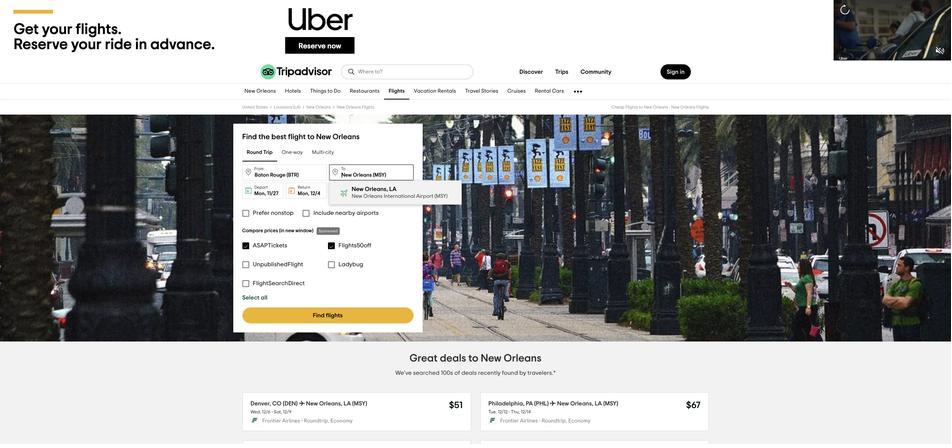 Task type: locate. For each thing, give the bounding box(es) containing it.
new orleans link
[[240, 84, 281, 100], [307, 105, 331, 109]]

frontier for $51
[[262, 419, 281, 424]]

1 frontier airlines - roundtrip, economy from the left
[[262, 419, 353, 424]]

find left flights
[[313, 313, 325, 319]]

orleans down restaurants link
[[346, 105, 361, 109]]

1 horizontal spatial frontier airlines - roundtrip, economy
[[500, 419, 591, 424]]

orleans up by
[[504, 354, 542, 364]]

0 vertical spatial find
[[242, 133, 257, 141]]

things to do
[[310, 89, 341, 94]]

louisiana (la)
[[274, 105, 301, 109]]

of
[[455, 371, 460, 377]]

1 horizontal spatial mon,
[[298, 191, 309, 197]]

flights50off
[[339, 243, 371, 249]]

0 horizontal spatial new orleans link
[[240, 84, 281, 100]]

cheap
[[612, 105, 625, 109]]

frontier airlines - roundtrip, economy down (phl)
[[500, 419, 591, 424]]

(in
[[279, 229, 284, 234]]

to right 'flight' on the left top
[[307, 133, 315, 141]]

1 vertical spatial new orleans
[[307, 105, 331, 109]]

restaurants link
[[345, 84, 384, 100]]

new orleans flights
[[337, 105, 375, 109]]

united
[[242, 105, 255, 109]]

1 horizontal spatial (msy)
[[435, 194, 448, 199]]

1 horizontal spatial la
[[389, 186, 397, 192]]

the
[[259, 133, 270, 141]]

orleans, inside new orleans, la new orleans international airport (msy)
[[365, 186, 388, 192]]

compare prices (in new window)
[[242, 229, 314, 234]]

select all
[[242, 295, 267, 301]]

frontier down wed, 12/6  - sat, 12/9
[[262, 419, 281, 424]]

frontier airlines - roundtrip, economy
[[262, 419, 353, 424], [500, 419, 591, 424]]

1 horizontal spatial roundtrip,
[[542, 419, 567, 424]]

12/12
[[498, 410, 508, 415]]

new right the (la)
[[307, 105, 315, 109]]

la for $51
[[344, 401, 351, 407]]

new
[[286, 229, 294, 234]]

in
[[680, 69, 685, 75]]

new orleans up states
[[245, 89, 276, 94]]

1 new orleans, la (msy) from the left
[[306, 401, 367, 407]]

0 horizontal spatial frontier airlines - roundtrip, economy
[[262, 419, 353, 424]]

1 roundtrip, from the left
[[304, 419, 329, 424]]

orleans down things to do link
[[316, 105, 331, 109]]

2 city or airport text field from the left
[[329, 165, 414, 181]]

co
[[272, 401, 282, 407]]

1 horizontal spatial city or airport text field
[[329, 165, 414, 181]]

2 horizontal spatial la
[[595, 401, 602, 407]]

new orleans, la new orleans international airport (msy)
[[352, 186, 448, 199]]

2 airlines from the left
[[520, 419, 538, 424]]

orleans down sign
[[653, 105, 668, 109]]

new right ,
[[352, 186, 364, 192]]

found
[[502, 371, 518, 377]]

1 frontier from the left
[[262, 419, 281, 424]]

mon, inside depart mon, 11/27
[[254, 191, 266, 197]]

new right (den) on the left bottom
[[306, 401, 318, 407]]

find for find the best flight to new orleans
[[242, 133, 257, 141]]

1
[[341, 191, 343, 196]]

new orleans down things
[[307, 105, 331, 109]]

sign in link
[[661, 64, 691, 80]]

sign in
[[667, 69, 685, 75]]

city or airport text field down one-
[[242, 165, 327, 181]]

2 horizontal spatial orleans,
[[570, 401, 594, 407]]

discover button
[[514, 64, 549, 80]]

1 horizontal spatial airlines
[[520, 419, 538, 424]]

flights
[[389, 89, 405, 94], [362, 105, 375, 109], [626, 105, 638, 109], [696, 105, 709, 109]]

0 horizontal spatial new orleans
[[245, 89, 276, 94]]

round
[[247, 150, 262, 156]]

vacation rentals link
[[409, 84, 461, 100]]

city or airport text field for from
[[242, 165, 327, 181]]

to left do
[[328, 89, 333, 94]]

by
[[519, 371, 526, 377]]

compare
[[242, 229, 263, 234]]

new orleans link up states
[[240, 84, 281, 100]]

0 vertical spatial new orleans
[[245, 89, 276, 94]]

mon, down depart
[[254, 191, 266, 197]]

prefer nonstop
[[253, 210, 294, 216]]

find left the
[[242, 133, 257, 141]]

to right cheap
[[639, 105, 643, 109]]

travelers.*
[[528, 371, 556, 377]]

tue,
[[489, 410, 497, 415]]

(msy) inside new orleans, la new orleans international airport (msy)
[[435, 194, 448, 199]]

0 horizontal spatial new orleans, la (msy)
[[306, 401, 367, 407]]

prices
[[264, 229, 278, 234]]

ladybug
[[339, 262, 363, 268]]

recently
[[478, 371, 501, 377]]

way
[[293, 150, 303, 156]]

tue, 12/12  - thu, 12/14
[[489, 410, 531, 415]]

1 mon, from the left
[[254, 191, 266, 197]]

2 new orleans, la (msy) from the left
[[557, 401, 618, 407]]

1 horizontal spatial orleans,
[[365, 186, 388, 192]]

airlines down 12/9
[[282, 419, 300, 424]]

deals right of at bottom left
[[462, 371, 477, 377]]

2 mon, from the left
[[298, 191, 309, 197]]

-
[[669, 105, 670, 109], [272, 410, 273, 415], [509, 410, 510, 415], [301, 419, 303, 424], [539, 419, 541, 424]]

2 frontier from the left
[[500, 419, 519, 424]]

city or airport text field for to
[[329, 165, 414, 181]]

(den)
[[283, 401, 298, 407]]

2 roundtrip, from the left
[[542, 419, 567, 424]]

louisiana (la) link
[[274, 105, 301, 109]]

0 horizontal spatial roundtrip,
[[304, 419, 329, 424]]

0 horizontal spatial airlines
[[282, 419, 300, 424]]

thu,
[[511, 410, 520, 415]]

0 horizontal spatial la
[[344, 401, 351, 407]]

city or airport text field up "travelers 1 , economy"
[[329, 165, 414, 181]]

la for $67
[[595, 401, 602, 407]]

mon,
[[254, 191, 266, 197], [298, 191, 309, 197]]

0 horizontal spatial find
[[242, 133, 257, 141]]

trips button
[[549, 64, 575, 80]]

deals up of at bottom left
[[440, 354, 466, 364]]

airlines down the 12/14
[[520, 419, 538, 424]]

frontier down tue, 12/12  - thu, 12/14
[[500, 419, 519, 424]]

economy
[[346, 191, 367, 196], [331, 419, 353, 424], [569, 419, 591, 424]]

denver, co (den)
[[251, 401, 298, 407]]

states
[[256, 105, 268, 109]]

12/6
[[262, 410, 271, 415]]

1 vertical spatial find
[[313, 313, 325, 319]]

all
[[261, 295, 267, 301]]

11/27
[[267, 191, 279, 197]]

2 horizontal spatial (msy)
[[603, 401, 618, 407]]

0 horizontal spatial orleans,
[[319, 401, 342, 407]]

City or Airport text field
[[242, 165, 327, 181], [329, 165, 414, 181]]

find flights
[[313, 313, 343, 319]]

mon, down return
[[298, 191, 309, 197]]

1 vertical spatial deals
[[462, 371, 477, 377]]

depart mon, 11/27
[[254, 186, 279, 197]]

travel stories link
[[461, 84, 503, 100]]

1 city or airport text field from the left
[[242, 165, 327, 181]]

flightsearchdirect
[[253, 281, 305, 287]]

1 airlines from the left
[[282, 419, 300, 424]]

frontier airlines - roundtrip, economy down 12/9
[[262, 419, 353, 424]]

new up recently
[[481, 354, 502, 364]]

orleans up airports
[[363, 194, 383, 199]]

new orleans
[[245, 89, 276, 94], [307, 105, 331, 109]]

2 frontier airlines - roundtrip, economy from the left
[[500, 419, 591, 424]]

la
[[389, 186, 397, 192], [344, 401, 351, 407], [595, 401, 602, 407]]

(la)
[[293, 105, 301, 109]]

0 vertical spatial new orleans link
[[240, 84, 281, 100]]

new orleans link down things
[[307, 105, 331, 109]]

things
[[310, 89, 326, 94]]

community
[[581, 69, 612, 75]]

new up "multi-city"
[[316, 133, 331, 141]]

new orleans flights link
[[337, 105, 375, 109]]

tripadvisor image
[[260, 64, 332, 80]]

0 horizontal spatial (msy)
[[352, 401, 367, 407]]

0 horizontal spatial city or airport text field
[[242, 165, 327, 181]]

orleans up city
[[333, 133, 360, 141]]

trip
[[263, 150, 273, 156]]

0 horizontal spatial mon,
[[254, 191, 266, 197]]

searched
[[413, 371, 440, 377]]

1 horizontal spatial find
[[313, 313, 325, 319]]

travelers
[[341, 185, 359, 190]]

0 horizontal spatial frontier
[[262, 419, 281, 424]]

1 vertical spatial new orleans link
[[307, 105, 331, 109]]

1 horizontal spatial frontier
[[500, 419, 519, 424]]

round trip
[[247, 150, 273, 156]]

to
[[328, 89, 333, 94], [639, 105, 643, 109], [307, 133, 315, 141], [469, 354, 479, 364]]

12/14
[[521, 410, 531, 415]]

airlines
[[282, 419, 300, 424], [520, 419, 538, 424]]

orleans
[[256, 89, 276, 94], [316, 105, 331, 109], [346, 105, 361, 109], [653, 105, 668, 109], [681, 105, 696, 109], [333, 133, 360, 141], [363, 194, 383, 199], [504, 354, 542, 364]]

new down sign in link
[[671, 105, 680, 109]]

mon, inside return mon, 12/4
[[298, 191, 309, 197]]

None search field
[[342, 65, 473, 79]]

window)
[[295, 229, 314, 234]]

(msy) for $67
[[603, 401, 618, 407]]

roundtrip, for $51
[[304, 419, 329, 424]]

1 horizontal spatial new orleans, la (msy)
[[557, 401, 618, 407]]

airports
[[357, 210, 379, 216]]

find inside button
[[313, 313, 325, 319]]

nonstop
[[271, 210, 294, 216]]

hotels link
[[281, 84, 306, 100]]

orleans, for $67
[[570, 401, 594, 407]]

discover
[[520, 69, 543, 75]]



Task type: vqa. For each thing, say whether or not it's contained in the screenshot.
Reserve now & pay later
no



Task type: describe. For each thing, give the bounding box(es) containing it.
rental cars link
[[530, 84, 569, 100]]

cruises link
[[503, 84, 530, 100]]

stories
[[481, 89, 498, 94]]

frontier airlines - roundtrip, economy for $51
[[262, 419, 353, 424]]

we've
[[396, 371, 412, 377]]

cheap flights to new orleans - new orleans flights
[[612, 105, 709, 109]]

0 vertical spatial deals
[[440, 354, 466, 364]]

united states
[[242, 105, 268, 109]]

include
[[313, 210, 334, 216]]

include nearby airports
[[313, 210, 379, 216]]

new right cheap
[[644, 105, 652, 109]]

return mon, 12/4
[[298, 186, 320, 197]]

economy inside "travelers 1 , economy"
[[346, 191, 367, 196]]

international
[[384, 194, 415, 199]]

new down travelers at the top left of page
[[352, 194, 362, 199]]

find flights button
[[242, 308, 414, 324]]

12/9
[[283, 410, 292, 415]]

to inside things to do link
[[328, 89, 333, 94]]

$67
[[686, 402, 701, 411]]

mon, for mon, 12/4
[[298, 191, 309, 197]]

multi-
[[312, 150, 325, 156]]

$51
[[449, 402, 463, 411]]

advertisement region
[[0, 0, 951, 61]]

airport
[[416, 194, 433, 199]]

prefer
[[253, 210, 270, 216]]

new right (phl)
[[557, 401, 569, 407]]

economy for $51
[[331, 419, 353, 424]]

roundtrip, for $67
[[542, 419, 567, 424]]

nearby
[[335, 210, 355, 216]]

select
[[242, 295, 260, 301]]

rental cars
[[535, 89, 564, 94]]

flight
[[288, 133, 306, 141]]

return
[[298, 186, 310, 190]]

mon, for mon, 11/27
[[254, 191, 266, 197]]

Search search field
[[358, 69, 467, 75]]

denver,
[[251, 401, 271, 407]]

search image
[[348, 68, 355, 76]]

great deals to new orleans
[[410, 354, 542, 364]]

philadelphia,
[[489, 401, 525, 407]]

frontier for $67
[[500, 419, 519, 424]]

economy for $67
[[569, 419, 591, 424]]

pa
[[526, 401, 533, 407]]

orleans up states
[[256, 89, 276, 94]]

trips
[[555, 69, 569, 75]]

1 horizontal spatial new orleans
[[307, 105, 331, 109]]

philadelphia, pa (phl)
[[489, 401, 549, 407]]

to up we've searched 100s of deals recently found by travelers.*
[[469, 354, 479, 364]]

(msy) for $51
[[352, 401, 367, 407]]

depart
[[254, 186, 268, 190]]

travel stories
[[465, 89, 498, 94]]

new orleans, la (msy) for $67
[[557, 401, 618, 407]]

rental
[[535, 89, 551, 94]]

louisiana
[[274, 105, 292, 109]]

from
[[254, 167, 264, 171]]

frontier airlines - roundtrip, economy for $67
[[500, 419, 591, 424]]

travelers 1 , economy
[[341, 185, 367, 196]]

united states link
[[242, 105, 268, 109]]

flights
[[326, 313, 343, 319]]

find for find flights
[[313, 313, 325, 319]]

orleans, for $51
[[319, 401, 342, 407]]

great
[[410, 354, 438, 364]]

community button
[[575, 64, 618, 80]]

rentals
[[438, 89, 456, 94]]

hotels
[[285, 89, 301, 94]]

la inside new orleans, la new orleans international airport (msy)
[[389, 186, 397, 192]]

wed, 12/6  - sat, 12/9
[[251, 410, 292, 415]]

airlines for $51
[[282, 419, 300, 424]]

multi-city
[[312, 150, 334, 156]]

cruises
[[508, 89, 526, 94]]

we've searched 100s of deals recently found by travelers.*
[[396, 371, 556, 377]]

flights link
[[384, 84, 409, 100]]

airlines for $67
[[520, 419, 538, 424]]

asaptickets
[[253, 243, 287, 249]]

one-
[[282, 150, 293, 156]]

vacation rentals
[[414, 89, 456, 94]]

(phl)
[[534, 401, 549, 407]]

1 horizontal spatial new orleans link
[[307, 105, 331, 109]]

new orleans, la (msy) for $51
[[306, 401, 367, 407]]

sponsored
[[319, 230, 338, 233]]

orleans inside new orleans, la new orleans international airport (msy)
[[363, 194, 383, 199]]

sign
[[667, 69, 679, 75]]

do
[[334, 89, 341, 94]]

city
[[325, 150, 334, 156]]

orleans down in
[[681, 105, 696, 109]]

new up united
[[245, 89, 255, 94]]

travel
[[465, 89, 480, 94]]

restaurants
[[350, 89, 380, 94]]

new down do
[[337, 105, 345, 109]]



